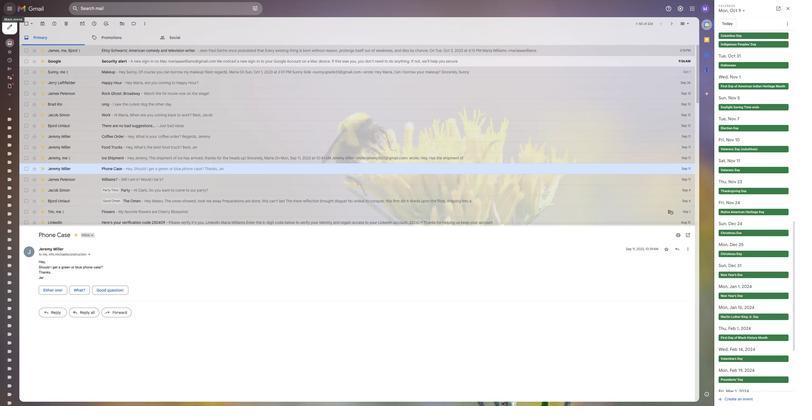 Task type: vqa. For each thing, say whether or not it's contained in the screenshot.


Task type: describe. For each thing, give the bounding box(es) containing it.
1 google from the left
[[48, 59, 61, 64]]

advanced search options image
[[250, 3, 260, 14]]

1 horizontal spatial for
[[437, 220, 441, 225]]

truck?
[[171, 145, 182, 150]]

to left our
[[186, 188, 189, 193]]

get inside hey, should i get a green or blue phone case? thanks, jer
[[53, 265, 57, 270]]

to right access
[[365, 220, 369, 225]]

2 linkedin from the left
[[206, 220, 220, 225]]

best
[[205, 70, 213, 75]]

1 vertical spatial pm
[[286, 70, 291, 75]]

just
[[159, 123, 166, 128]]

hey left 'sunny,'
[[119, 70, 125, 75]]

2 vertical spatial 2023
[[302, 156, 311, 161]]

1 horizontal spatial at
[[312, 156, 315, 161]]

sep inside cell
[[626, 247, 632, 251]]

the left heads
[[223, 156, 228, 161]]

to right 'below'
[[296, 220, 299, 225]]

report spam image
[[52, 21, 57, 26]]

forward
[[113, 311, 127, 315]]

green inside "row"
[[158, 167, 168, 171]]

ideas
[[175, 123, 184, 128]]

delete image
[[63, 21, 69, 26]]

tab list right sep 1
[[699, 17, 714, 387]]

row containing google
[[19, 56, 695, 67]]

james for williams? - will i am's? would i be's?
[[48, 177, 59, 182]]

0 vertical spatial or
[[169, 167, 173, 171]]

1 borrow from the left
[[171, 70, 183, 75]]

maria down noticed
[[229, 70, 239, 75]]

toggle split pane mode image
[[680, 21, 685, 26]]

row containing jeremy
[[19, 153, 695, 164]]

0 horizontal spatial 2023
[[264, 70, 273, 75]]

1 horizontal spatial on
[[187, 91, 191, 96]]

hey, for hey, should i get a green or blue phone case? thanks, jer
[[126, 167, 133, 171]]

Search mail text field
[[81, 6, 237, 11]]

phone case main content
[[19, 17, 699, 407]]

case? inside hey, should i get a green or blue phone case? thanks, jer
[[94, 265, 103, 270]]

to left 'do'
[[385, 59, 388, 64]]

mateo,
[[152, 199, 164, 204]]

1 horizontal spatial jer
[[192, 145, 198, 150]]

1 230409 from the left
[[152, 220, 165, 225]]

0 vertical spatial for
[[217, 156, 222, 161]]

- left i
[[110, 102, 112, 107]]

party?
[[197, 188, 208, 193]]

2 google from the left
[[274, 59, 286, 64]]

i up would
[[147, 167, 148, 171]]

2 shipment from the left
[[443, 156, 459, 161]]

account
[[479, 220, 493, 225]]

omen inside good omen the omen - hey mateo, the omen showed, took me away preparations are done, this can't last the mere reflection brought disgust no ordeal to conquer, this firm slit it sheds upon the floor, dripping into a
[[112, 199, 120, 203]]

has
[[184, 156, 190, 161]]

sep 4 for hey mateo, the omen showed, took me away preparations are done, this can't last the mere reflection brought disgust no ordeal to conquer, this firm slit it sheds upon the floor, dripping into a
[[682, 199, 691, 203]]

every
[[265, 48, 274, 53]]

sunny , me 2
[[48, 70, 68, 74]]

makeup - hey sunny, of course you can borrow my makeup! best regards, maria on sun, oct 1, 2023 at 2:01 pm sunny side <sunnyupside33@gmail.com> wrote: hey maria, can i borrow your makeup? sincerely, sunny
[[102, 70, 469, 75]]

13 row from the top
[[19, 174, 695, 185]]

favorite
[[124, 210, 138, 214]]

- right order
[[125, 134, 127, 139]]

hey, inside hey, should i get a green or blue phone case? thanks, jer
[[39, 260, 46, 264]]

out
[[365, 48, 370, 53]]

i right can
[[402, 70, 403, 75]]

1 vertical spatial wrote:
[[409, 156, 420, 161]]

phone case - hey, should i get a green or blue phone case? thanks, jer
[[102, 167, 224, 171]]

main
[[4, 17, 12, 21]]

archive image
[[40, 21, 45, 26]]

31
[[688, 221, 691, 225]]

without
[[312, 48, 325, 53]]

would
[[141, 177, 151, 182]]

, for tim
[[54, 209, 55, 214]]

1 shipment from the left
[[156, 156, 172, 161]]

0 vertical spatial bjord
[[68, 48, 77, 53]]

miller for phone case - hey, should i get a green or blue phone case? thanks, jer
[[61, 167, 71, 171]]

main menu image
[[6, 5, 13, 12]]

1 code from the left
[[142, 220, 151, 225]]

are left done,
[[245, 199, 251, 204]]

regards,
[[182, 134, 197, 139]]

1 new from the left
[[134, 59, 141, 64]]

reply link
[[39, 308, 67, 318]]

sheds
[[410, 199, 420, 204]]

james peterson for rock ghost: broadway
[[48, 91, 75, 96]]

the right jeremy,
[[149, 156, 155, 161]]

you right you,
[[358, 59, 364, 64]]

or inside hey, should i get a green or blue phone case? thanks, jer
[[71, 265, 74, 270]]

your down not,
[[417, 70, 424, 75]]

1,
[[261, 70, 263, 75]]

your right the here's on the left of the page
[[114, 220, 121, 225]]

here's
[[102, 220, 113, 225]]

0 horizontal spatial sincerely,
[[247, 156, 263, 161]]

born
[[303, 48, 311, 53]]

26
[[687, 81, 691, 85]]

0 horizontal spatial on
[[240, 70, 245, 75]]

williams? - will i am's? would i be's?
[[102, 177, 163, 182]]

maria right 4:13
[[482, 48, 492, 53]]

phone inside "row"
[[182, 167, 193, 171]]

tim , me 2
[[48, 209, 64, 214]]

stage!
[[199, 91, 209, 96]]

away
[[212, 199, 221, 204]]

<mariaaawilliams
[[508, 48, 536, 53]]

phone for phone case
[[39, 232, 56, 239]]

row containing brad klo
[[19, 99, 695, 110]]

4 for hey mateo, the omen showed, took me away preparations are done, this can't last the mere reflection brought disgust no ordeal to conquer, this firm slit it sheds upon the floor, dripping into a
[[689, 199, 691, 203]]

regards,
[[214, 70, 228, 75]]

the up favorite
[[123, 199, 130, 204]]

1 horizontal spatial williams
[[493, 48, 507, 53]]

reason,
[[326, 48, 338, 53]]

to right ordeal
[[365, 199, 369, 204]]

1 horizontal spatial is
[[299, 48, 302, 53]]

flowers
[[138, 210, 151, 214]]

2 230409 from the left
[[409, 220, 423, 225]]

should inside "row"
[[134, 167, 146, 171]]

2 horizontal spatial oct
[[683, 70, 689, 74]]

order?
[[170, 134, 181, 139]]

2 horizontal spatial maria,
[[382, 70, 393, 75]]

1 horizontal spatial this
[[335, 59, 341, 64]]

2 mac from the left
[[310, 59, 318, 64]]

order
[[114, 134, 124, 139]]

support image
[[665, 5, 672, 12]]

to right want
[[171, 188, 174, 193]]

get inside "row"
[[149, 167, 154, 171]]

shipment
[[108, 156, 124, 161]]

dies
[[402, 48, 409, 53]]

umlaut for sep 12
[[58, 123, 70, 128]]

you right help
[[439, 59, 445, 64]]

you.
[[197, 220, 205, 225]]

- right hour
[[123, 80, 125, 85]]

0 horizontal spatial sunny
[[48, 70, 58, 74]]

done,
[[251, 199, 261, 204]]

sep 11, 2023, 10:39 am cell
[[626, 247, 658, 252]]

0 horizontal spatial on
[[155, 59, 159, 64]]

the left hit
[[156, 91, 161, 96]]

elroy schwartz: american comedy and television writer. - jean paul sartre once postulated that every existing thing is born without reason, prolongs itself out of weakness, and dies by chance. on tue, oct 3, 2023 at 4:13 pm maria williams <mariaaawilliams
[[102, 48, 536, 53]]

2 horizontal spatial and
[[395, 48, 401, 53]]

you left can
[[156, 70, 163, 75]]

, for jeremy
[[60, 156, 61, 160]]

oct 1
[[683, 70, 691, 74]]

me for elroy schwartz: american comedy and television writer. - jean paul sartre once postulated that every existing thing is born without reason, prolongs itself out of weakness, and dies by chance. on tue, oct 3, 2023 at 4:13 pm maria williams <mariaaawilliams
[[61, 48, 66, 53]]

not,
[[414, 59, 421, 64]]

sep 11 for arrived,
[[682, 156, 691, 160]]

food trucks - hey, what's the best food truck? best, jer
[[102, 145, 198, 150]]

jeremy miller for coffee order
[[48, 134, 71, 139]]

0 horizontal spatial williams
[[231, 220, 245, 225]]

chance.
[[415, 48, 429, 53]]

blue inside hey, should i get a green or blue phone case? thanks, jer
[[75, 265, 82, 270]]

food
[[102, 145, 110, 150]]

enter
[[246, 220, 255, 225]]

schwartz:
[[111, 48, 128, 53]]

trucks
[[111, 145, 122, 150]]

1 horizontal spatial sunny
[[292, 70, 303, 75]]

mariaaawilliams@gmail.com
[[168, 59, 216, 64]]

to up the movie
[[172, 80, 175, 85]]

either one!
[[43, 288, 63, 293]]

2:15 pm
[[680, 48, 691, 52]]

a up side
[[307, 59, 309, 64]]

- right trucks
[[123, 145, 125, 150]]

1 horizontal spatial maria,
[[133, 80, 144, 85]]

- right the work
[[111, 113, 113, 118]]

regain
[[340, 220, 351, 225]]

5 11 from the top
[[688, 178, 691, 182]]

0 vertical spatial 1
[[636, 22, 637, 26]]

1 if from the left
[[332, 59, 334, 64]]

me for flowers - my favorite flowers are cherry blossoms!
[[56, 209, 61, 214]]

case for phone case - hey, should i get a green or blue phone case? thanks, jer
[[113, 167, 122, 171]]

hey down need at the left of the page
[[375, 70, 382, 75]]

comedy
[[146, 48, 160, 53]]

existing
[[275, 48, 289, 53]]

simon for sep 4
[[59, 188, 70, 193]]

good for good omen the omen - hey mateo, the omen showed, took me away preparations are done, this can't last the mere reflection brought disgust no ordeal to conquer, this firm slit it sheds upon the floor, dripping into a
[[103, 199, 111, 203]]

hey, left has on the right top of the page
[[421, 156, 428, 161]]

simon for sep 12
[[59, 113, 70, 118]]

<millerjeremy500@gmail.com>
[[356, 156, 408, 161]]

7 row from the top
[[19, 110, 695, 121]]

- down clark,
[[142, 199, 143, 204]]

2 13 from the top
[[688, 102, 691, 106]]

you up rock ghost: broadway - watch the hit movie now on the stage!
[[151, 80, 157, 85]]

2 horizontal spatial at
[[464, 48, 467, 53]]

- up will
[[123, 167, 125, 171]]

upon
[[421, 199, 430, 204]]

3,
[[451, 48, 454, 53]]

1 verify from the left
[[181, 220, 191, 225]]

bjord for sep 12
[[48, 123, 57, 128]]

identity
[[319, 220, 332, 225]]

1 50 of 224
[[636, 22, 653, 26]]

1 horizontal spatial pm
[[476, 48, 481, 53]]

should inside hey, should i get a green or blue phone case? thanks, jer
[[39, 265, 50, 270]]

the left the floor,
[[431, 199, 436, 204]]

2 for sunny
[[66, 70, 68, 74]]

1 vertical spatial is
[[146, 134, 148, 139]]

will
[[121, 177, 127, 182]]

2 sep 13 from the top
[[681, 102, 691, 106]]

you right do
[[155, 188, 161, 193]]

what?
[[74, 288, 85, 293]]

12 row from the top
[[19, 164, 695, 174]]

jeremy miller for phone case
[[48, 167, 71, 171]]

1 horizontal spatial omen
[[130, 199, 141, 204]]

to down phone case
[[39, 253, 42, 257]]

side panel section
[[699, 17, 714, 402]]

conquer,
[[370, 199, 385, 204]]

0 vertical spatial on
[[430, 48, 435, 53]]

your left coffee
[[149, 134, 157, 139]]

1 vertical spatial at
[[274, 70, 277, 75]]

row containing linkedin
[[19, 217, 695, 228]]

come
[[175, 188, 185, 193]]

what
[[136, 134, 145, 139]]

makeup?
[[425, 70, 441, 75]]

us
[[456, 220, 460, 225]]

klo
[[57, 102, 62, 107]]

1 sep 13 from the top
[[681, 91, 691, 96]]

0 horizontal spatial this
[[262, 199, 268, 204]]

1 vertical spatial jer
[[219, 167, 224, 171]]

1 horizontal spatial blue
[[174, 167, 181, 171]]

Not starred checkbox
[[664, 247, 669, 252]]

flowers
[[102, 210, 115, 214]]

jeremy,
[[135, 156, 148, 161]]

jacob simon for sep 4
[[48, 188, 70, 193]]

not starred image
[[664, 247, 669, 252]]

up!
[[241, 156, 246, 161]]

1 vertical spatial hi
[[134, 188, 137, 193]]

1 linkedin from the left
[[48, 220, 62, 225]]

11 for jeremy
[[688, 135, 691, 139]]

your right keep
[[470, 220, 478, 225]]

to right back
[[177, 113, 181, 118]]

umlaut for sep 4
[[58, 199, 70, 204]]

hey up broadway
[[126, 80, 132, 85]]

a up be's?
[[155, 167, 157, 171]]

the left stage!
[[192, 91, 198, 96]]

miller for coffee order - hey, what is your coffee order? regards, jeremy
[[61, 134, 71, 139]]

hey left mateo,
[[144, 199, 151, 204]]

green inside hey, should i get a green or blue phone case? thanks, jer
[[61, 265, 70, 270]]

to up 1,
[[261, 59, 264, 64]]

12 for there are no bad suggestions... - just bad ideas
[[688, 124, 691, 128]]

the right saw
[[122, 102, 128, 107]]

your down every
[[265, 59, 273, 64]]

2 vertical spatial maria,
[[119, 113, 129, 118]]

work - hi maria, when are you coming back to work? best, jacob
[[102, 113, 213, 118]]

has scheduled message image
[[668, 209, 673, 215]]

your right access
[[370, 220, 377, 225]]

phone for phone case - hey, should i get a green or blue phone case? thanks, jer
[[102, 167, 113, 171]]

jerry leftfielder
[[48, 80, 76, 85]]

it
[[407, 199, 409, 204]]

sep 11 for jer
[[682, 145, 691, 149]]

- left just
[[156, 123, 158, 128]]

aug
[[681, 221, 687, 225]]

coming for back
[[154, 113, 167, 118]]

settings image
[[677, 5, 684, 12]]

party inside party time party - hi clark, do you want to come to our party?
[[103, 188, 111, 192]]

itself
[[355, 48, 364, 53]]

the right last
[[286, 199, 292, 204]]

me for ice shipment - hey jeremy, the shipment of ice has arrived, thanks for the heads up! sincerely, maria on mon, sep 11, 2023 at 10:41 am jeremy miller <millerjeremy500@gmail.com> wrote: hey, has the shipment of
[[62, 156, 67, 160]]

1 horizontal spatial best,
[[193, 113, 201, 118]]

helping
[[442, 220, 455, 225]]

2 verify from the left
[[300, 220, 310, 225]]

- left watch in the top left of the page
[[141, 91, 143, 96]]

1 happy from the left
[[102, 80, 113, 85]]

1 horizontal spatial oct
[[443, 48, 450, 53]]

- down williams? - will i am's? would i be's?
[[131, 188, 133, 193]]

2 horizontal spatial sunny
[[459, 70, 469, 75]]

4 sep 11 from the top
[[682, 167, 691, 171]]

10 row from the top
[[19, 142, 695, 153]]

i left be's?
[[152, 177, 153, 182]]

<sunnyupside33@gmail.com>
[[312, 70, 362, 75]]

you down dog
[[147, 113, 153, 118]]

maria left mon,
[[264, 156, 274, 161]]

12 for work - hi maria, when are you coming back to work? best, jacob
[[688, 113, 691, 117]]

0 vertical spatial sincerely,
[[442, 70, 458, 75]]

heads
[[229, 156, 240, 161]]

0 horizontal spatial hi
[[114, 113, 118, 118]]

2 horizontal spatial on
[[302, 59, 306, 64]]

1 horizontal spatial and
[[333, 220, 340, 225]]

2 code from the left
[[275, 220, 284, 225]]

are for hey
[[145, 80, 150, 85]]

1 james from the top
[[48, 48, 59, 53]]

our
[[190, 188, 196, 193]]

1 horizontal spatial party
[[121, 188, 130, 193]]

don't
[[365, 59, 374, 64]]

good omen the omen - hey mateo, the omen showed, took me away preparations are done, this can't last the mere reflection brought disgust no ordeal to conquer, this firm slit it sheds upon the floor, dripping into a
[[103, 199, 471, 204]]

sep 26
[[681, 81, 691, 85]]

mere
[[293, 199, 302, 204]]

the left best at top left
[[147, 145, 152, 150]]

peterson for williams?
[[60, 177, 75, 182]]

good for good question!
[[97, 288, 106, 293]]

my
[[184, 70, 189, 75]]

labels image
[[131, 21, 137, 26]]

can
[[164, 70, 170, 75]]

2 happy from the left
[[176, 80, 187, 85]]

below
[[285, 220, 295, 225]]

a
[[131, 59, 133, 64]]

rock ghost: broadway - watch the hit movie now on the stage!
[[102, 91, 209, 96]]

ordeal
[[354, 199, 365, 204]]

peterson for rock
[[60, 91, 75, 96]]

- right makeup
[[116, 70, 118, 75]]

bjord umlaut for sep 12
[[48, 123, 70, 128]]



Task type: locate. For each thing, give the bounding box(es) containing it.
coming for to
[[158, 80, 171, 85]]

0 horizontal spatial google
[[48, 59, 61, 64]]

0 horizontal spatial happy
[[102, 80, 113, 85]]

0 horizontal spatial blue
[[75, 265, 82, 270]]

jacob right work?
[[202, 113, 213, 118]]

2023 right 1,
[[264, 70, 273, 75]]

jacob simon
[[48, 113, 70, 118], [48, 188, 70, 193]]

phone down tim
[[39, 232, 56, 239]]

more image
[[142, 21, 147, 26]]

cutest
[[129, 102, 140, 107]]

maria, down of
[[133, 80, 144, 85]]

4 11 from the top
[[688, 167, 691, 171]]

1 11 from the top
[[688, 135, 691, 139]]

sunny down 4:13
[[459, 70, 469, 75]]

makeup
[[102, 70, 115, 75]]

1 up 26
[[689, 70, 691, 74]]

0 vertical spatial maria,
[[382, 70, 393, 75]]

good
[[103, 199, 111, 203], [97, 288, 106, 293]]

2 vertical spatial on
[[275, 156, 280, 161]]

security alert - a new sign-in on mac mariaaawilliams@gmail.com we noticed a new sign-in to your google account on a mac device. if this was you, you don't need to do anything. if not, we'll help you secure
[[102, 59, 458, 64]]

2 bad from the left
[[167, 123, 174, 128]]

shipment
[[156, 156, 172, 161], [443, 156, 459, 161]]

are for favorite
[[152, 210, 157, 214]]

0 vertical spatial case
[[113, 167, 122, 171]]

0 horizontal spatial in
[[151, 59, 154, 64]]

2 horizontal spatial linkedin
[[378, 220, 393, 225]]

bjord left 3
[[68, 48, 77, 53]]

at left 10:41
[[312, 156, 315, 161]]

omen up favorite
[[130, 199, 141, 204]]

5 sep 11 from the top
[[682, 178, 691, 182]]

1 horizontal spatial phone
[[182, 167, 193, 171]]

leftfielder
[[58, 80, 76, 85]]

0 horizontal spatial wrote:
[[363, 70, 374, 75]]

1 horizontal spatial verify
[[300, 220, 310, 225]]

1 vertical spatial blue
[[75, 265, 82, 270]]

1 horizontal spatial 230409
[[409, 220, 423, 225]]

row
[[19, 45, 695, 56], [19, 56, 695, 67], [19, 67, 695, 77], [19, 77, 695, 88], [19, 88, 695, 99], [19, 99, 695, 110], [19, 110, 695, 121], [19, 121, 695, 131], [19, 131, 695, 142], [19, 142, 695, 153], [19, 153, 695, 164], [19, 164, 695, 174], [19, 174, 695, 185], [19, 185, 695, 196], [19, 196, 695, 207], [19, 207, 695, 217], [19, 217, 695, 228]]

miller for food trucks - hey, what's the best food truck? best, jer
[[61, 145, 71, 150]]

0 horizontal spatial case?
[[94, 265, 103, 270]]

row containing james
[[19, 45, 695, 56]]

- left jean
[[197, 48, 198, 53]]

we
[[217, 59, 222, 64]]

2 james peterson from the top
[[48, 177, 75, 182]]

are left no
[[113, 123, 118, 128]]

0 horizontal spatial omen
[[112, 199, 120, 203]]

sunny,
[[126, 70, 138, 75]]

11 row from the top
[[19, 153, 695, 164]]

is right what
[[146, 134, 148, 139]]

reply all link
[[69, 308, 99, 318]]

alert
[[118, 59, 127, 64]]

- left my
[[116, 210, 118, 214]]

15 row from the top
[[19, 196, 695, 207]]

0 horizontal spatial bad
[[124, 123, 131, 128]]

hey left jeremy,
[[128, 156, 134, 161]]

shipment up phone case - hey, should i get a green or blue phone case? thanks, jer
[[156, 156, 172, 161]]

navigation
[[0, 17, 65, 407]]

are for maria,
[[141, 113, 146, 118]]

2:01
[[278, 70, 285, 75]]

prolongs
[[339, 48, 354, 53]]

, for james
[[59, 48, 60, 53]]

1 sep 12 from the top
[[681, 113, 691, 117]]

what? button
[[69, 286, 90, 295]]

0 horizontal spatial shipment
[[156, 156, 172, 161]]

row containing sunny
[[19, 67, 695, 77]]

1 simon from the top
[[59, 113, 70, 118]]

1 horizontal spatial linkedin
[[206, 220, 220, 225]]

case? up good question!
[[94, 265, 103, 270]]

2 12 from the top
[[688, 124, 691, 128]]

0 vertical spatial umlaut
[[58, 123, 70, 128]]

this left firm
[[386, 199, 392, 204]]

saw
[[115, 102, 121, 107]]

james , me , bjord 3
[[48, 48, 80, 53]]

happy up now
[[176, 80, 187, 85]]

0 vertical spatial simon
[[59, 113, 70, 118]]

11 for jer
[[688, 145, 691, 149]]

1 vertical spatial coming
[[154, 113, 167, 118]]

a right into
[[469, 199, 471, 204]]

green down info.michaelsconstruction
[[61, 265, 70, 270]]

5 row from the top
[[19, 88, 695, 99]]

by
[[410, 48, 414, 53]]

am's?
[[130, 177, 140, 182]]

tue,
[[435, 48, 443, 53]]

row containing tim
[[19, 207, 695, 217]]

day
[[165, 102, 171, 107]]

None checkbox
[[24, 21, 29, 26], [24, 69, 29, 75], [24, 91, 29, 96], [24, 102, 29, 107], [24, 123, 29, 129], [24, 134, 29, 139], [24, 145, 29, 150], [24, 156, 29, 161], [24, 177, 29, 182], [24, 21, 29, 26], [24, 69, 29, 75], [24, 91, 29, 96], [24, 102, 29, 107], [24, 123, 29, 129], [24, 134, 29, 139], [24, 145, 29, 150], [24, 156, 29, 161], [24, 177, 29, 182]]

the right has on the right top of the page
[[436, 156, 442, 161]]

None search field
[[69, 2, 263, 15]]

6 row from the top
[[19, 99, 695, 110]]

0 vertical spatial 12
[[688, 113, 691, 117]]

2 inside tim , me 2
[[62, 210, 64, 214]]

either
[[43, 288, 54, 293]]

case down the 'shipment'
[[113, 167, 122, 171]]

0 horizontal spatial and
[[161, 48, 167, 53]]

1 vertical spatial sep 13
[[681, 102, 691, 106]]

1 up 31
[[689, 210, 691, 214]]

1 horizontal spatial green
[[158, 167, 168, 171]]

9 row from the top
[[19, 131, 695, 142]]

on right account
[[302, 59, 306, 64]]

sep 4
[[682, 188, 691, 192], [682, 199, 691, 203]]

digit
[[267, 220, 274, 225]]

1 james peterson from the top
[[48, 91, 75, 96]]

search mail image
[[70, 4, 80, 13]]

3 linkedin from the left
[[378, 220, 393, 225]]

phone inside "row"
[[102, 167, 113, 171]]

0 vertical spatial pm
[[476, 48, 481, 53]]

verification
[[122, 220, 141, 225]]

2 jacob simon from the top
[[48, 188, 70, 193]]

1 vertical spatial james
[[48, 91, 59, 96]]

sincerely,
[[442, 70, 458, 75], [247, 156, 263, 161]]

ice shipment - hey jeremy, the shipment of ice has arrived, thanks for the heads up! sincerely, maria on mon, sep 11, 2023 at 10:41 am jeremy miller <millerjeremy500@gmail.com> wrote: hey, has the shipment of
[[102, 156, 463, 161]]

promotions tab
[[87, 30, 155, 45]]

1 horizontal spatial borrow
[[404, 70, 416, 75]]

2 umlaut from the top
[[58, 199, 70, 204]]

1 in from the left
[[151, 59, 154, 64]]

can
[[394, 70, 401, 75]]

2 for jeremy
[[68, 156, 70, 160]]

2023,
[[637, 247, 645, 251]]

no
[[119, 123, 123, 128]]

borrow left my
[[171, 70, 183, 75]]

tab list containing primary
[[19, 30, 699, 45]]

1 row from the top
[[19, 45, 695, 56]]

mon,
[[281, 156, 289, 161]]

2 if from the left
[[411, 59, 413, 64]]

11, left 2023, in the right bottom of the page
[[632, 247, 636, 251]]

2 sep 4 from the top
[[682, 199, 691, 203]]

1 4 from the top
[[689, 188, 691, 192]]

code down flowers - my favorite flowers are cherry blossoms!
[[142, 220, 151, 225]]

shipment right has on the right top of the page
[[443, 156, 459, 161]]

2 11 from the top
[[688, 145, 691, 149]]

james peterson down the jeremy , me 2
[[48, 177, 75, 182]]

peterson down the jeremy , me 2
[[60, 177, 75, 182]]

0 vertical spatial jacob simon
[[48, 113, 70, 118]]

1 vertical spatial simon
[[59, 188, 70, 193]]

thanks, inside "row"
[[205, 167, 218, 171]]

all
[[91, 311, 95, 315]]

movie
[[168, 91, 178, 96]]

1 sep 11 from the top
[[682, 135, 691, 139]]

2 james from the top
[[48, 91, 59, 96]]

row containing jerry leftfielder
[[19, 77, 695, 88]]

sincerely, right up!
[[247, 156, 263, 161]]

1 horizontal spatial new
[[240, 59, 247, 64]]

get up would
[[149, 167, 154, 171]]

0 horizontal spatial if
[[332, 59, 334, 64]]

1 vertical spatial 13
[[688, 102, 691, 106]]

umlaut
[[58, 123, 70, 128], [58, 199, 70, 204]]

0 vertical spatial 2023
[[455, 48, 463, 53]]

phone down show details image
[[83, 265, 93, 270]]

2 borrow from the left
[[404, 70, 416, 75]]

code right digit
[[275, 220, 284, 225]]

3 11 from the top
[[688, 156, 691, 160]]

2 vertical spatial jer
[[39, 276, 44, 280]]

i down the to me , info.michaelsconstruction at the left of the page
[[51, 265, 52, 270]]

1 for flowers - my favorite flowers are cherry blossoms!
[[689, 210, 691, 214]]

get down the to me , info.michaelsconstruction at the left of the page
[[53, 265, 57, 270]]

17 row from the top
[[19, 217, 695, 228]]

1 sign- from the left
[[142, 59, 151, 64]]

forward link
[[102, 308, 132, 318]]

thanks, down thanks
[[205, 167, 218, 171]]

1 bjord umlaut from the top
[[48, 123, 70, 128]]

1 peterson from the top
[[60, 91, 75, 96]]

sep 12 for there are no bad suggestions... - just bad ideas
[[681, 124, 691, 128]]

tab list
[[699, 17, 714, 387], [19, 30, 699, 45]]

coming down other
[[154, 113, 167, 118]]

phone inside hey, should i get a green or blue phone case? thanks, jer
[[83, 265, 93, 270]]

1 vertical spatial case?
[[94, 265, 103, 270]]

0 horizontal spatial new
[[134, 59, 141, 64]]

11 for arrived,
[[688, 156, 691, 160]]

9:56 am
[[679, 59, 691, 63]]

your
[[265, 59, 273, 64], [417, 70, 424, 75], [149, 134, 157, 139], [114, 220, 121, 225], [311, 220, 318, 225], [370, 220, 377, 225], [470, 220, 478, 225]]

hour
[[114, 80, 122, 85]]

1 horizontal spatial sign-
[[248, 59, 257, 64]]

sep 11 for jeremy
[[682, 135, 691, 139]]

good left "question!"
[[97, 288, 106, 293]]

sep 12 for work - hi maria, when are you coming back to work? best, jacob
[[681, 113, 691, 117]]

this left can't
[[262, 199, 268, 204]]

0 vertical spatial 11,
[[298, 156, 301, 161]]

google
[[48, 59, 61, 64], [274, 59, 286, 64]]

jeremy miller
[[48, 134, 71, 139], [48, 145, 71, 150], [48, 167, 71, 171], [39, 247, 64, 252]]

reflection
[[303, 199, 319, 204]]

the left omen
[[165, 199, 171, 204]]

to
[[261, 59, 264, 64], [385, 59, 388, 64], [172, 80, 175, 85], [177, 113, 181, 118], [171, 188, 174, 193], [186, 188, 189, 193], [365, 199, 369, 204], [296, 220, 299, 225], [365, 220, 369, 225], [39, 253, 42, 257]]

2 sign- from the left
[[248, 59, 257, 64]]

jacob for sep 12
[[48, 113, 58, 118]]

2 vertical spatial 1
[[689, 210, 691, 214]]

if left not,
[[411, 59, 413, 64]]

- left will
[[118, 177, 120, 182]]

device.
[[319, 59, 331, 64]]

2 inside sunny , me 2
[[66, 70, 68, 74]]

good inside button
[[97, 288, 106, 293]]

0 vertical spatial sep 12
[[681, 113, 691, 117]]

1 horizontal spatial sincerely,
[[442, 70, 458, 75]]

a right noticed
[[237, 59, 239, 64]]

1 sep 4 from the top
[[682, 188, 691, 192]]

case for phone case
[[57, 232, 70, 239]]

1 13 from the top
[[688, 91, 691, 96]]

good inside good omen the omen - hey mateo, the omen showed, took me away preparations are done, this can't last the mere reflection brought disgust no ordeal to conquer, this firm slit it sheds upon the floor, dripping into a
[[103, 199, 111, 203]]

2 4 from the top
[[689, 199, 691, 203]]

james peterson
[[48, 91, 75, 96], [48, 177, 75, 182]]

reply for reply all
[[80, 311, 90, 315]]

0 vertical spatial 13
[[688, 91, 691, 96]]

bjord down brad
[[48, 123, 57, 128]]

1 vertical spatial 1
[[689, 70, 691, 74]]

10:39 am
[[645, 247, 658, 251]]

0 vertical spatial wrote:
[[363, 70, 374, 75]]

cherry
[[158, 210, 170, 214]]

2 vertical spatial bjord
[[48, 199, 57, 204]]

2 simon from the top
[[59, 188, 70, 193]]

oct left 3,
[[443, 48, 450, 53]]

bjord umlaut for sep 4
[[48, 199, 70, 204]]

last
[[279, 199, 285, 204]]

course
[[144, 70, 155, 75]]

simon up tim , me 2
[[59, 188, 70, 193]]

best, right truck?
[[183, 145, 191, 150]]

2 for tim
[[62, 210, 64, 214]]

0 vertical spatial peterson
[[60, 91, 75, 96]]

3 row from the top
[[19, 67, 695, 77]]

james peterson for williams?
[[48, 177, 75, 182]]

1 horizontal spatial code
[[275, 220, 284, 225]]

0 horizontal spatial maria,
[[119, 113, 129, 118]]

jacob for sep 4
[[48, 188, 58, 193]]

james for rock ghost: broadway - watch the hit movie now on the stage!
[[48, 91, 59, 96]]

1 vertical spatial 12
[[688, 124, 691, 128]]

in
[[151, 59, 154, 64], [257, 59, 260, 64]]

4 for hi clark, do you want to come to our party?
[[689, 188, 691, 192]]

hey, down the to me , info.michaelsconstruction at the left of the page
[[39, 260, 46, 264]]

14 row from the top
[[19, 185, 695, 196]]

0 horizontal spatial best,
[[183, 145, 191, 150]]

0 vertical spatial james peterson
[[48, 91, 75, 96]]

work?
[[182, 113, 192, 118]]

thanks, inside hey, should i get a green or blue phone case? thanks, jer
[[39, 271, 51, 275]]

16 row from the top
[[19, 207, 695, 217]]

0 horizontal spatial verify
[[181, 220, 191, 225]]

a inside hey, should i get a green or blue phone case? thanks, jer
[[58, 265, 60, 270]]

0 vertical spatial case?
[[194, 167, 204, 171]]

224
[[648, 22, 653, 26]]

0 vertical spatial phone
[[182, 167, 193, 171]]

2 peterson from the top
[[60, 177, 75, 182]]

verify left it's
[[181, 220, 191, 225]]

into
[[462, 199, 468, 204]]

oct up sep 26
[[683, 70, 689, 74]]

1 reply from the left
[[51, 311, 61, 315]]

1 horizontal spatial thanks,
[[205, 167, 218, 171]]

jacob
[[48, 113, 58, 118], [202, 113, 213, 118], [48, 188, 58, 193]]

2 bjord umlaut from the top
[[48, 199, 70, 204]]

jeremy miller for food trucks
[[48, 145, 71, 150]]

new down postulated
[[240, 59, 247, 64]]

hey, for hey, what is your coffee order? regards, jeremy
[[128, 134, 135, 139]]

has
[[429, 156, 436, 161]]

0 horizontal spatial oct
[[254, 70, 260, 75]]

if right device.
[[332, 59, 334, 64]]

social tab
[[156, 30, 223, 45]]

oct left 1,
[[254, 70, 260, 75]]

2 sep 12 from the top
[[681, 124, 691, 128]]

tim
[[48, 209, 54, 214]]

3 sep 11 from the top
[[682, 156, 691, 160]]

verify right 'below'
[[300, 220, 310, 225]]

mac left device.
[[310, 59, 318, 64]]

case inside "row"
[[113, 167, 122, 171]]

hit
[[162, 91, 167, 96]]

phone case
[[39, 232, 70, 239]]

umlaut down klo
[[58, 123, 70, 128]]

- left a
[[128, 59, 130, 64]]

3 james from the top
[[48, 177, 59, 182]]

case up the to me , info.michaelsconstruction at the left of the page
[[57, 232, 70, 239]]

1 vertical spatial phone
[[39, 232, 56, 239]]

0 horizontal spatial linkedin
[[48, 220, 62, 225]]

add to tasks image
[[103, 21, 109, 26]]

1 horizontal spatial 2
[[66, 70, 68, 74]]

maria, left can
[[382, 70, 393, 75]]

0 horizontal spatial 230409
[[152, 220, 165, 225]]

11, inside "row"
[[298, 156, 301, 161]]

get
[[149, 167, 154, 171], [53, 265, 57, 270]]

miller
[[61, 134, 71, 139], [61, 145, 71, 150], [345, 156, 355, 161], [61, 167, 71, 171], [53, 247, 64, 252]]

1 vertical spatial 2023
[[264, 70, 273, 75]]

2 reply from the left
[[80, 311, 90, 315]]

2023
[[455, 48, 463, 53], [264, 70, 273, 75], [302, 156, 311, 161]]

here's your verification code 230409 - please verify it's you. linkedin maria williams enter the 6-digit code below to verify your identity and regain access to your linkedin account. 230409 thanks for helping us keep your account
[[102, 220, 493, 225]]

linkedin left account. in the bottom of the page
[[378, 220, 393, 225]]

1 umlaut from the top
[[58, 123, 70, 128]]

0 vertical spatial is
[[299, 48, 302, 53]]

thanks
[[423, 220, 436, 225]]

hey, up williams? - will i am's? would i be's?
[[126, 167, 133, 171]]

pm right 2:01
[[286, 70, 291, 75]]

0 vertical spatial 4
[[689, 188, 691, 192]]

hey, for hey, what's the best food truck? best, jer
[[126, 145, 133, 150]]

1 vertical spatial good
[[97, 288, 106, 293]]

i inside hey, should i get a green or blue phone case? thanks, jer
[[51, 265, 52, 270]]

a
[[237, 59, 239, 64], [307, 59, 309, 64], [155, 167, 157, 171], [469, 199, 471, 204], [58, 265, 60, 270]]

reply for reply
[[51, 311, 61, 315]]

a down the to me , info.michaelsconstruction at the left of the page
[[58, 265, 60, 270]]

2 horizontal spatial on
[[430, 48, 435, 53]]

0 horizontal spatial thanks,
[[39, 271, 51, 275]]

dripping
[[447, 199, 461, 204]]

the right dog
[[148, 102, 154, 107]]

or
[[169, 167, 173, 171], [71, 265, 74, 270]]

snooze image
[[91, 21, 97, 26]]

2 horizontal spatial 2023
[[455, 48, 463, 53]]

this left was
[[335, 59, 341, 64]]

watch
[[144, 91, 155, 96]]

thanks, up either
[[39, 271, 51, 275]]

do
[[389, 59, 393, 64]]

12
[[688, 113, 691, 117], [688, 124, 691, 128]]

2 row from the top
[[19, 56, 695, 67]]

reply all
[[80, 311, 95, 315]]

can't
[[269, 199, 278, 204]]

- right the 'shipment'
[[125, 156, 127, 161]]

2 inside the jeremy , me 2
[[68, 156, 70, 160]]

move to image
[[119, 21, 125, 26]]

1 vertical spatial green
[[61, 265, 70, 270]]

8 row from the top
[[19, 121, 695, 131]]

happy left hour
[[102, 80, 113, 85]]

0 horizontal spatial is
[[146, 134, 148, 139]]

anything.
[[394, 59, 410, 64]]

williams left the enter
[[231, 220, 245, 225]]

case? inside "row"
[[194, 167, 204, 171]]

2 sep 11 from the top
[[682, 145, 691, 149]]

1 horizontal spatial 11,
[[632, 247, 636, 251]]

on right now
[[187, 91, 191, 96]]

maria down preparations
[[221, 220, 230, 225]]

2 in from the left
[[257, 59, 260, 64]]

i right will
[[128, 177, 129, 182]]

need
[[375, 59, 384, 64]]

1 mac from the left
[[160, 59, 167, 64]]

None checkbox
[[24, 48, 29, 53], [24, 59, 29, 64], [24, 80, 29, 86], [24, 112, 29, 118], [24, 166, 29, 172], [24, 188, 29, 193], [24, 199, 29, 204], [24, 209, 29, 215], [24, 220, 29, 225], [24, 48, 29, 53], [24, 59, 29, 64], [24, 80, 29, 86], [24, 112, 29, 118], [24, 166, 29, 172], [24, 188, 29, 193], [24, 199, 29, 204], [24, 209, 29, 215], [24, 220, 29, 225]]

jer inside hey, should i get a green or blue phone case? thanks, jer
[[39, 276, 44, 280]]

are right when
[[141, 113, 146, 118]]

2023 left 10:41
[[302, 156, 311, 161]]

2 horizontal spatial this
[[386, 199, 392, 204]]

gmail image
[[17, 3, 47, 14]]

hi right the work
[[114, 113, 118, 118]]

jeremy
[[48, 134, 60, 139], [198, 134, 210, 139], [48, 145, 60, 150], [48, 156, 60, 160], [332, 156, 344, 161], [48, 167, 60, 171], [39, 247, 52, 252]]

1 12 from the top
[[688, 113, 691, 117]]

, for sunny
[[58, 70, 59, 74]]

1 horizontal spatial bad
[[167, 123, 174, 128]]

thanks,
[[205, 167, 218, 171], [39, 271, 51, 275]]

your left "identity"
[[311, 220, 318, 225]]

4 row from the top
[[19, 77, 695, 88]]

account.
[[393, 220, 408, 225]]

me for makeup - hey sunny, of course you can borrow my makeup! best regards, maria on sun, oct 1, 2023 at 2:01 pm sunny side <sunnyupside33@gmail.com> wrote: hey maria, can i borrow your makeup? sincerely, sunny
[[60, 70, 65, 74]]

0 vertical spatial jer
[[192, 145, 198, 150]]

1 horizontal spatial shipment
[[443, 156, 459, 161]]

google up sunny , me 2
[[48, 59, 61, 64]]

1 horizontal spatial google
[[274, 59, 286, 64]]

11, inside cell
[[632, 247, 636, 251]]

jacob simon for sep 12
[[48, 113, 70, 118]]

1 horizontal spatial or
[[169, 167, 173, 171]]

that
[[257, 48, 264, 53]]

2 new from the left
[[240, 59, 247, 64]]

sep 4 for hi clark, do you want to come to our party?
[[682, 188, 691, 192]]

1 bad from the left
[[124, 123, 131, 128]]

0 horizontal spatial 11,
[[298, 156, 301, 161]]

brad
[[48, 102, 56, 107]]

0 horizontal spatial case
[[57, 232, 70, 239]]

1 horizontal spatial reply
[[80, 311, 90, 315]]

pm right 4:13
[[476, 48, 481, 53]]

of
[[644, 22, 647, 26], [371, 48, 375, 53], [173, 156, 177, 161], [460, 156, 463, 161]]

1 for makeup - hey sunny, of course you can borrow my makeup! best regards, maria on sun, oct 1, 2023 at 2:01 pm sunny side <sunnyupside33@gmail.com> wrote: hey maria, can i borrow your makeup? sincerely, sunny
[[689, 70, 691, 74]]

borrow right can
[[404, 70, 416, 75]]

mac
[[160, 59, 167, 64], [310, 59, 318, 64]]

0 vertical spatial get
[[149, 167, 154, 171]]

ghost:
[[111, 91, 122, 96]]

0 vertical spatial hi
[[114, 113, 118, 118]]

- left please
[[166, 220, 168, 225]]

umlaut up tim , me 2
[[58, 199, 70, 204]]

50
[[639, 22, 643, 26]]

1 horizontal spatial 2023
[[302, 156, 311, 161]]

the left 6-
[[256, 220, 262, 225]]

bjord for sep 4
[[48, 199, 57, 204]]

show details image
[[88, 253, 91, 256]]

primary tab
[[19, 30, 87, 45]]

1 vertical spatial 2
[[68, 156, 70, 160]]

older image
[[669, 21, 674, 26]]

1 jacob simon from the top
[[48, 113, 70, 118]]

is
[[299, 48, 302, 53], [146, 134, 148, 139]]

tab list up itself
[[19, 30, 699, 45]]

0 horizontal spatial pm
[[286, 70, 291, 75]]



